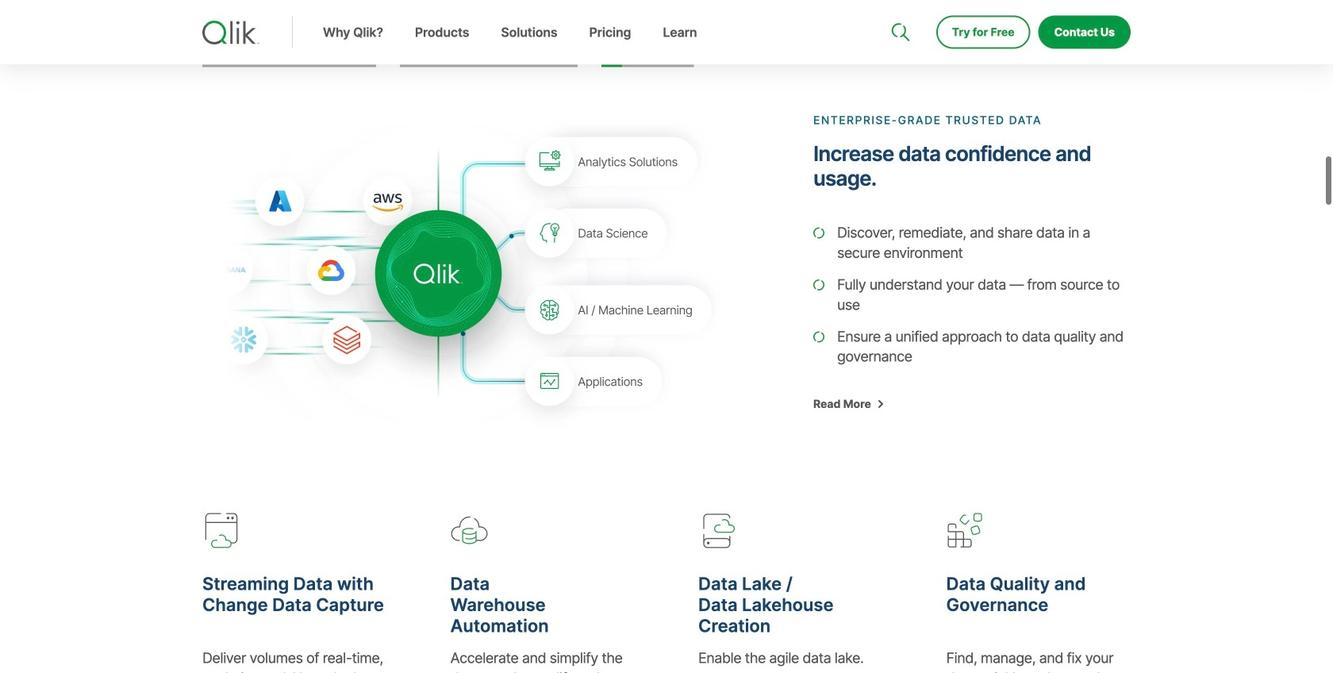 Task type: vqa. For each thing, say whether or not it's contained in the screenshot.
Streaming Data with Change Data Capture Icon in the bottom left of the page
yes



Task type: describe. For each thing, give the bounding box(es) containing it.
data lake data lakehouse creation icon image
[[699, 512, 737, 550]]

support image
[[893, 0, 906, 13]]

login image
[[1081, 0, 1093, 13]]



Task type: locate. For each thing, give the bounding box(es) containing it.
qlik image
[[202, 21, 260, 44]]

data quality and governance icon image
[[947, 512, 985, 550]]

data quality - qlik image
[[202, 115, 734, 432]]

streaming data with change data capture icon image
[[202, 512, 241, 550]]

data warehouse automation icon image
[[451, 512, 489, 550]]



